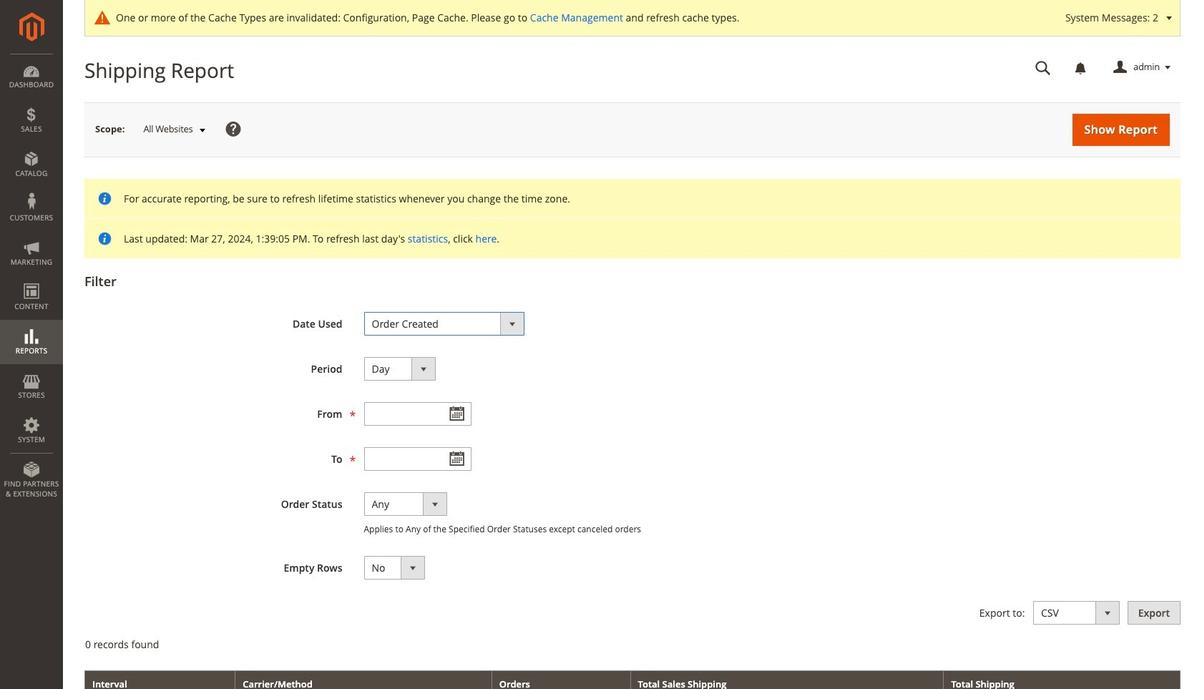Task type: locate. For each thing, give the bounding box(es) containing it.
menu bar
[[0, 54, 63, 506]]

magento admin panel image
[[19, 12, 44, 42]]

None text field
[[1026, 55, 1062, 80], [364, 402, 471, 426], [364, 447, 471, 471], [1026, 55, 1062, 80], [364, 402, 471, 426], [364, 447, 471, 471]]



